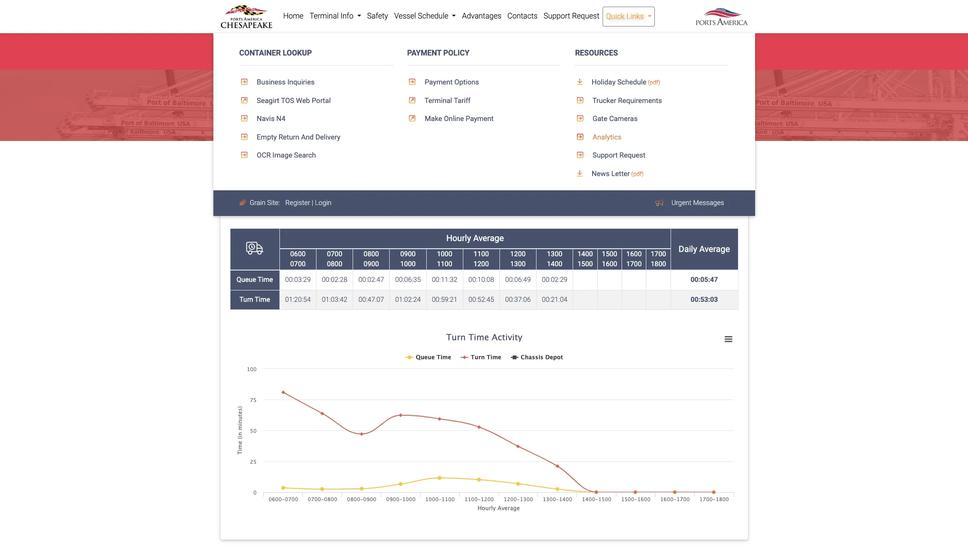 Task type: vqa. For each thing, say whether or not it's contained in the screenshot.
bottom "Payment"
yes



Task type: locate. For each thing, give the bounding box(es) containing it.
vessel schedule
[[394, 11, 450, 20]]

2 the from the left
[[487, 42, 499, 51]]

empty return and delivery
[[255, 133, 340, 141]]

time
[[305, 197, 339, 215], [258, 276, 273, 284], [255, 296, 270, 304]]

1 vertical spatial (pdf)
[[631, 171, 644, 178]]

support request link up letter
[[575, 146, 729, 165]]

1 horizontal spatial 1000
[[437, 250, 452, 258]]

0 vertical spatial time
[[305, 197, 339, 215]]

request left the quick at the top of the page
[[572, 11, 599, 20]]

0800 up the 00:02:47
[[364, 250, 379, 258]]

0 horizontal spatial 0700
[[290, 261, 306, 269]]

1 horizontal spatial will
[[593, 42, 602, 51]]

1600 right 1400 1500
[[602, 261, 617, 269]]

0 horizontal spatial analytics
[[259, 155, 289, 164]]

1 horizontal spatial the
[[487, 42, 499, 51]]

1200 up 00:06:49
[[510, 250, 526, 258]]

0 vertical spatial 1600
[[626, 250, 642, 258]]

1 vertical spatial home link
[[228, 155, 248, 164]]

1 vertical spatial 1200
[[474, 261, 489, 269]]

request up letter
[[620, 151, 645, 160]]

empty
[[257, 133, 277, 141]]

the
[[235, 42, 247, 51], [487, 42, 499, 51]]

1500 down the hourly average daily average
[[578, 261, 593, 269]]

policy
[[443, 48, 469, 58]]

request
[[572, 11, 599, 20], [620, 151, 645, 160]]

0 horizontal spatial 0800
[[327, 261, 342, 269]]

1 vertical spatial home
[[228, 155, 248, 164]]

register link
[[285, 199, 310, 207]]

1 vertical spatial time
[[258, 276, 273, 284]]

(pdf) up trucker requirements link
[[648, 79, 660, 86]]

1100 up 00:11:32
[[437, 261, 452, 269]]

schedule up trucker requirements
[[617, 78, 646, 87]]

0 vertical spatial 1100
[[474, 250, 489, 258]]

1 vertical spatial 0900
[[364, 261, 379, 269]]

terminal inside terminal info link
[[310, 11, 339, 20]]

1 horizontal spatial 1500
[[602, 250, 617, 258]]

0 vertical spatial schedule
[[418, 11, 448, 20]]

web
[[296, 96, 310, 105]]

1 vertical spatial support request
[[591, 151, 645, 160]]

turn
[[271, 197, 301, 215], [240, 296, 253, 304]]

1 horizontal spatial 0900
[[400, 250, 416, 258]]

schedule
[[418, 11, 448, 20], [617, 78, 646, 87]]

0900 up the 00:02:47
[[364, 261, 379, 269]]

average up 1100 1200
[[473, 234, 504, 243]]

1500 right 1400 1500
[[602, 250, 617, 258]]

ocr image search link
[[239, 146, 393, 165]]

1 vertical spatial 1600
[[602, 261, 617, 269]]

make online payment
[[423, 115, 494, 123]]

1200
[[510, 250, 526, 258], [474, 261, 489, 269]]

00:06:49
[[505, 276, 531, 284]]

1 vertical spatial average
[[699, 244, 730, 254]]

1 horizontal spatial 1600
[[626, 250, 642, 258]]

1 vertical spatial 1000
[[400, 261, 416, 269]]

1 vertical spatial payment
[[425, 78, 453, 87]]

1000 up 00:06:35
[[400, 261, 416, 269]]

(pdf) right letter
[[631, 171, 644, 178]]

–
[[266, 53, 270, 61]]

on
[[384, 42, 392, 51]]

1 vertical spatial 1500
[[578, 261, 593, 269]]

advantages link
[[459, 7, 504, 26]]

0600
[[290, 250, 306, 258]]

links
[[627, 12, 644, 21]]

(pdf) inside holiday schedule (pdf)
[[648, 79, 660, 86]]

0 horizontal spatial 1200
[[474, 261, 489, 269]]

support request inside quick links "element"
[[591, 151, 645, 160]]

1600 1700
[[626, 250, 642, 269]]

1 gate from the left
[[519, 42, 532, 51]]

support request up 'news letter (pdf)'
[[591, 151, 645, 160]]

seagirt
[[249, 42, 272, 51], [257, 96, 279, 105]]

1 vertical spatial 1400
[[547, 261, 562, 269]]

1 vertical spatial 0700
[[290, 261, 306, 269]]

00:47:07
[[358, 296, 384, 304]]

0 vertical spatial average
[[473, 234, 504, 243]]

00:02:47
[[358, 276, 384, 284]]

0 horizontal spatial schedule
[[418, 11, 448, 20]]

the up 6:00
[[235, 42, 247, 51]]

1 horizontal spatial 0800
[[364, 250, 379, 258]]

terminal inside the seagirt marine terminal gates will be open on october 9th, columbus day. the main gate and new vail gate will process trucks from 6:00 am – 3:30 pm, reefers included.
[[297, 42, 323, 51]]

0800 up 00:02:28
[[327, 261, 342, 269]]

1 vertical spatial 1300
[[510, 261, 526, 269]]

01:20:54
[[285, 296, 311, 304]]

1600 left 1700 1800
[[626, 250, 642, 258]]

0 horizontal spatial (pdf)
[[631, 171, 644, 178]]

1 horizontal spatial 1700
[[651, 250, 666, 258]]

0 vertical spatial support
[[544, 11, 570, 20]]

home link left ocr
[[228, 155, 248, 164]]

1 horizontal spatial home link
[[280, 7, 307, 26]]

0900 1000
[[400, 250, 416, 269]]

0 vertical spatial 1200
[[510, 250, 526, 258]]

included.
[[327, 53, 356, 61]]

1 horizontal spatial gate
[[577, 42, 591, 51]]

1300 up 00:06:49
[[510, 261, 526, 269]]

1500
[[602, 250, 617, 258], [578, 261, 593, 269]]

seagirt inside quick links "element"
[[257, 96, 279, 105]]

1200 up 00:10:08
[[474, 261, 489, 269]]

and
[[534, 42, 546, 51]]

navis n4 link
[[239, 110, 393, 128]]

0 horizontal spatial 1600
[[602, 261, 617, 269]]

1300
[[547, 250, 562, 258], [510, 261, 526, 269]]

home link
[[280, 7, 307, 26], [228, 155, 248, 164]]

urgent messages link
[[667, 194, 729, 212]]

support request link up vail on the right top of the page
[[541, 7, 602, 26]]

terminal up make
[[425, 96, 452, 105]]

1100 up 00:10:08
[[474, 250, 489, 258]]

1400 left 1500 1600
[[578, 250, 593, 258]]

0 vertical spatial terminal
[[310, 11, 339, 20]]

delivery
[[315, 133, 340, 141]]

payment options
[[423, 78, 479, 87]]

terminal left info
[[310, 11, 339, 20]]

analytics down empty
[[259, 155, 289, 164]]

(pdf)
[[648, 79, 660, 86], [631, 171, 644, 178]]

schedule inside "link"
[[418, 11, 448, 20]]

tariff
[[454, 96, 471, 105]]

ocr
[[257, 151, 271, 160]]

0700
[[327, 250, 342, 258], [290, 261, 306, 269]]

0 vertical spatial analytics
[[591, 133, 622, 141]]

2 vertical spatial terminal
[[425, 96, 452, 105]]

1 horizontal spatial 0700
[[327, 250, 342, 258]]

2 gate from the left
[[577, 42, 591, 51]]

1700 up 1800
[[651, 250, 666, 258]]

0 vertical spatial home
[[283, 11, 304, 20]]

1 horizontal spatial request
[[620, 151, 645, 160]]

home up "marine"
[[283, 11, 304, 20]]

seagirt up am on the top
[[249, 42, 272, 51]]

0 horizontal spatial 1300
[[510, 261, 526, 269]]

0 horizontal spatial 0900
[[364, 261, 379, 269]]

0 horizontal spatial turn
[[240, 296, 253, 304]]

1700
[[651, 250, 666, 258], [626, 261, 642, 269]]

search
[[294, 151, 316, 160]]

time for 01:20:54
[[255, 296, 270, 304]]

request inside quick links "element"
[[620, 151, 645, 160]]

0900
[[400, 250, 416, 258], [364, 261, 379, 269]]

0700 down 0600
[[290, 261, 306, 269]]

1 horizontal spatial schedule
[[617, 78, 646, 87]]

terminal up reefers
[[297, 42, 323, 51]]

0 vertical spatial home link
[[280, 7, 307, 26]]

0800
[[364, 250, 379, 258], [327, 261, 342, 269]]

0 horizontal spatial home
[[228, 155, 248, 164]]

payment
[[407, 48, 441, 58], [425, 78, 453, 87], [466, 115, 494, 123]]

00:21:04
[[542, 296, 567, 304]]

0 horizontal spatial home link
[[228, 155, 248, 164]]

home left ocr
[[228, 155, 248, 164]]

support
[[544, 11, 570, 20], [593, 151, 618, 160]]

1 vertical spatial turn
[[240, 296, 253, 304]]

schedule inside quick links "element"
[[617, 78, 646, 87]]

1 vertical spatial schedule
[[617, 78, 646, 87]]

0 vertical spatial (pdf)
[[648, 79, 660, 86]]

0 vertical spatial 1500
[[602, 250, 617, 258]]

seagirt up navis n4 on the left
[[257, 96, 279, 105]]

0700 up 00:02:28
[[327, 250, 342, 258]]

will left be
[[344, 42, 353, 51]]

the right day.
[[487, 42, 499, 51]]

6:00
[[236, 53, 251, 61]]

1 vertical spatial 1700
[[626, 261, 642, 269]]

trucker requirements
[[591, 96, 662, 105]]

analytics down gate on the right of page
[[591, 133, 622, 141]]

1 horizontal spatial analytics
[[591, 133, 622, 141]]

0800 0900
[[364, 250, 379, 269]]

1 vertical spatial support
[[593, 151, 618, 160]]

(pdf) inside 'news letter (pdf)'
[[631, 171, 644, 178]]

terminal for terminal info
[[310, 11, 339, 20]]

day.
[[471, 42, 485, 51]]

1400 up the 00:02:29 in the right bottom of the page
[[547, 261, 562, 269]]

0 horizontal spatial the
[[235, 42, 247, 51]]

october
[[394, 42, 420, 51]]

average right the daily
[[699, 244, 730, 254]]

2 vertical spatial time
[[255, 296, 270, 304]]

1 vertical spatial request
[[620, 151, 645, 160]]

0900 up 00:06:35
[[400, 250, 416, 258]]

analytics
[[591, 133, 622, 141], [259, 155, 289, 164]]

00:52:45
[[469, 296, 494, 304]]

info
[[340, 11, 353, 20]]

00:05:47
[[691, 276, 718, 284]]

0 vertical spatial 1400
[[578, 250, 593, 258]]

1 horizontal spatial (pdf)
[[648, 79, 660, 86]]

gate cameras link
[[575, 110, 729, 128]]

will left process
[[593, 42, 602, 51]]

0 horizontal spatial will
[[344, 42, 353, 51]]

1000 down hourly
[[437, 250, 452, 258]]

1700 left 1800
[[626, 261, 642, 269]]

gate cameras
[[591, 115, 638, 123]]

terminal tariff link
[[407, 92, 561, 110]]

gate right vail on the right top of the page
[[577, 42, 591, 51]]

0 horizontal spatial gate
[[519, 42, 532, 51]]

open
[[366, 42, 382, 51]]

seagirt tos web portal
[[255, 96, 331, 105]]

1800
[[651, 261, 666, 269]]

tos
[[281, 96, 294, 105]]

0 horizontal spatial 1400
[[547, 261, 562, 269]]

make online payment link
[[407, 110, 561, 128]]

1 will from the left
[[344, 42, 353, 51]]

messages
[[693, 199, 724, 207]]

wheat image
[[239, 200, 248, 207]]

1 horizontal spatial turn
[[271, 197, 301, 215]]

gate left and
[[519, 42, 532, 51]]

online
[[444, 115, 464, 123]]

1300 up the 00:02:29 in the right bottom of the page
[[547, 250, 562, 258]]

vail
[[565, 42, 575, 51]]

0 vertical spatial 1300
[[547, 250, 562, 258]]

0 vertical spatial payment
[[407, 48, 441, 58]]

analytics inside quick links "element"
[[591, 133, 622, 141]]

1 vertical spatial terminal
[[297, 42, 323, 51]]

0 horizontal spatial average
[[473, 234, 504, 243]]

1 horizontal spatial support
[[593, 151, 618, 160]]

terminal inside terminal tariff link
[[425, 96, 452, 105]]

0 vertical spatial seagirt
[[249, 42, 272, 51]]

1 vertical spatial seagirt
[[257, 96, 279, 105]]

the seagirt marine terminal gates will be open on october 9th, columbus day. the main gate and new vail gate will process trucks from 6:00 am – 3:30 pm, reefers included.
[[220, 42, 651, 61]]

0 horizontal spatial 1700
[[626, 261, 642, 269]]

0 horizontal spatial 1100
[[437, 261, 452, 269]]

support up news at the right top of the page
[[593, 151, 618, 160]]

login link
[[315, 199, 331, 207]]

support up new
[[544, 11, 570, 20]]

1 vertical spatial support request link
[[575, 146, 729, 165]]

support request up vail on the right top of the page
[[544, 11, 599, 20]]

schedule right vessel
[[418, 11, 448, 20]]

0 vertical spatial 1000
[[437, 250, 452, 258]]

1 horizontal spatial home
[[283, 11, 304, 20]]

0 vertical spatial support request
[[544, 11, 599, 20]]

0 vertical spatial request
[[572, 11, 599, 20]]

home link up "marine"
[[280, 7, 307, 26]]

inquiries
[[287, 78, 315, 87]]

schedule for holiday
[[617, 78, 646, 87]]



Task type: describe. For each thing, give the bounding box(es) containing it.
0 horizontal spatial request
[[572, 11, 599, 20]]

terminal for terminal tariff
[[425, 96, 452, 105]]

arrow to bottom image
[[575, 170, 590, 177]]

requirements
[[618, 96, 662, 105]]

1 vertical spatial 1100
[[437, 261, 452, 269]]

reefers
[[304, 53, 325, 61]]

1400 1500
[[578, 250, 593, 269]]

from
[[220, 53, 234, 61]]

1700 1800
[[651, 250, 666, 269]]

00:06:35
[[395, 276, 421, 284]]

payment policy
[[407, 48, 469, 58]]

process
[[604, 42, 630, 51]]

terminal tariff
[[423, 96, 471, 105]]

marine
[[274, 42, 295, 51]]

00:03:29
[[285, 276, 311, 284]]

00:53:03
[[691, 296, 718, 304]]

news letter (pdf)
[[590, 170, 644, 178]]

1 horizontal spatial 1200
[[510, 250, 526, 258]]

1 horizontal spatial average
[[699, 244, 730, 254]]

empty return and delivery link
[[239, 128, 393, 146]]

grain
[[250, 199, 266, 207]]

urgent
[[671, 199, 692, 207]]

payment for payment options
[[425, 78, 453, 87]]

home for leftmost home link
[[228, 155, 248, 164]]

schedule for vessel
[[418, 11, 448, 20]]

advantages
[[462, 11, 501, 20]]

support inside quick links "element"
[[593, 151, 618, 160]]

navis n4
[[255, 115, 285, 123]]

analytics link
[[575, 128, 729, 146]]

turn time
[[240, 296, 270, 304]]

resources
[[575, 48, 618, 58]]

urgent messages
[[671, 199, 724, 207]]

gate
[[593, 115, 607, 123]]

0 vertical spatial 0900
[[400, 250, 416, 258]]

00:37:06
[[505, 296, 531, 304]]

business inquiries link
[[239, 73, 393, 92]]

3:30
[[272, 53, 287, 61]]

trucker
[[592, 96, 616, 105]]

portal
[[312, 96, 331, 105]]

2 vertical spatial payment
[[466, 115, 494, 123]]

quick links link
[[602, 7, 655, 27]]

0 vertical spatial 0700
[[327, 250, 342, 258]]

register | login
[[285, 199, 331, 207]]

container lookup
[[239, 48, 312, 58]]

(pdf) for schedule
[[648, 79, 660, 86]]

1 horizontal spatial 1100
[[474, 250, 489, 258]]

1 vertical spatial analytics
[[259, 155, 289, 164]]

0 horizontal spatial 1000
[[400, 261, 416, 269]]

bullhorn image
[[655, 200, 665, 207]]

pm,
[[289, 53, 302, 61]]

the seagirt marine terminal gates will be open on october 9th, columbus day. the main gate and new vail gate will process trucks from 6:00 am – 3:30 pm, reefers included. link
[[220, 42, 651, 61]]

1 vertical spatial 0800
[[327, 261, 342, 269]]

0 vertical spatial 1700
[[651, 250, 666, 258]]

home for topmost home link
[[283, 11, 304, 20]]

arrow to bottom image
[[575, 79, 590, 86]]

am
[[253, 53, 264, 61]]

safety link
[[364, 7, 391, 26]]

terminal info
[[310, 11, 355, 20]]

quick links element
[[213, 33, 755, 216]]

queue
[[237, 276, 256, 284]]

vessel
[[394, 11, 416, 20]]

lookup
[[283, 48, 312, 58]]

0 vertical spatial 0800
[[364, 250, 379, 258]]

business
[[257, 78, 286, 87]]

trucker requirements link
[[575, 92, 729, 110]]

ocr image search
[[255, 151, 316, 160]]

seagirt inside the seagirt marine terminal gates will be open on october 9th, columbus day. the main gate and new vail gate will process trucks from 6:00 am – 3:30 pm, reefers included.
[[249, 42, 272, 51]]

the seagirt marine terminal gates will be open on october 9th, columbus day. the main gate and new vail gate will process trucks from 6:00 am – 3:30 pm, reefers included. alert
[[0, 33, 968, 70]]

0 horizontal spatial 1500
[[578, 261, 593, 269]]

columbus
[[437, 42, 469, 51]]

safety
[[367, 11, 388, 20]]

image
[[272, 151, 292, 160]]

letter
[[611, 170, 630, 178]]

(pdf) for letter
[[631, 171, 644, 178]]

00:11:32
[[432, 276, 457, 284]]

terminal info link
[[307, 7, 364, 26]]

register
[[285, 199, 310, 207]]

hourly
[[446, 234, 471, 243]]

daily
[[679, 244, 697, 254]]

1500 1600
[[602, 250, 617, 269]]

seagirt tos web portal link
[[239, 92, 393, 110]]

grain site:
[[250, 199, 280, 207]]

1100 1200
[[474, 250, 489, 269]]

hourly average daily average
[[446, 234, 730, 254]]

1300 1400
[[547, 250, 562, 269]]

navis
[[257, 115, 275, 123]]

news
[[592, 170, 610, 178]]

00:02:29
[[542, 276, 567, 284]]

login
[[315, 199, 331, 207]]

0 vertical spatial support request link
[[541, 7, 602, 26]]

new
[[548, 42, 563, 51]]

2 will from the left
[[593, 42, 602, 51]]

contacts link
[[504, 7, 541, 26]]

calendar day image
[[672, 198, 683, 211]]

holiday schedule (pdf)
[[590, 78, 660, 87]]

0 vertical spatial turn
[[271, 197, 301, 215]]

truck
[[230, 197, 267, 215]]

00:10:08
[[469, 276, 494, 284]]

n4
[[276, 115, 285, 123]]

quick
[[606, 12, 625, 21]]

main
[[501, 42, 516, 51]]

time for 00:03:29
[[258, 276, 273, 284]]

container
[[239, 48, 281, 58]]

vessel schedule link
[[391, 7, 459, 26]]

1 horizontal spatial 1300
[[547, 250, 562, 258]]

9th,
[[422, 42, 435, 51]]

0600 0700
[[290, 250, 306, 269]]

options
[[454, 78, 479, 87]]

1 the from the left
[[235, 42, 247, 51]]

site:
[[267, 199, 280, 207]]

|
[[312, 199, 313, 207]]

1 horizontal spatial 1400
[[578, 250, 593, 258]]

return
[[279, 133, 299, 141]]

queue time
[[237, 276, 273, 284]]

cameras
[[609, 115, 638, 123]]

payment for payment policy
[[407, 48, 441, 58]]



